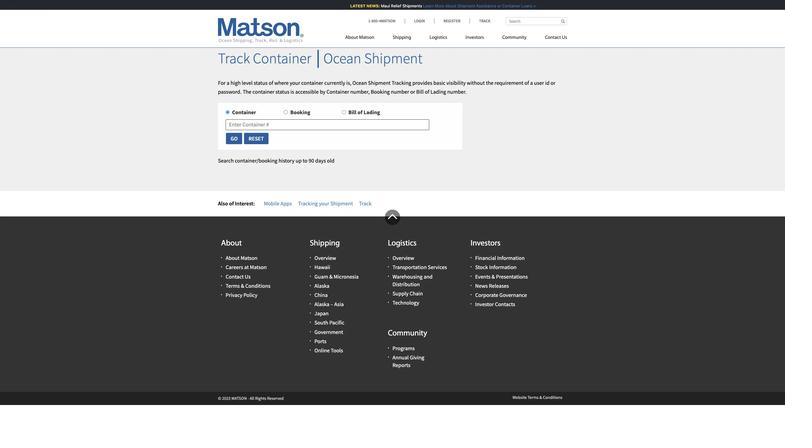 Task type: vqa. For each thing, say whether or not it's contained in the screenshot.
DISTRIBUTION
yes



Task type: locate. For each thing, give the bounding box(es) containing it.
track link
[[470, 18, 491, 24], [359, 200, 372, 207]]

ocean
[[353, 79, 367, 86]]

status down 'where'
[[276, 88, 290, 95]]

0 horizontal spatial overview link
[[315, 255, 336, 262]]

1 horizontal spatial track link
[[470, 18, 491, 24]]

0 horizontal spatial shipping
[[310, 239, 340, 248]]

2 vertical spatial track
[[359, 200, 372, 207]]

website terms & conditions link
[[513, 395, 563, 401]]

contact
[[545, 35, 561, 40], [226, 273, 244, 280]]

0 vertical spatial status
[[254, 79, 268, 86]]

contact down careers
[[226, 273, 244, 280]]

footer
[[0, 210, 786, 405]]

1 horizontal spatial overview
[[393, 255, 414, 262]]

1 vertical spatial logistics
[[388, 239, 417, 248]]

all
[[250, 396, 254, 401]]

information
[[498, 255, 525, 262], [489, 264, 517, 271]]

0 vertical spatial tracking
[[392, 79, 412, 86]]

bill right bill of lading option
[[349, 109, 357, 116]]

visibility
[[447, 79, 466, 86]]

investors inside footer
[[471, 239, 501, 248]]

1 vertical spatial or
[[551, 79, 556, 86]]

0 horizontal spatial about matson link
[[226, 255, 258, 262]]

1 horizontal spatial tracking
[[392, 79, 412, 86]]

investors down register link
[[466, 35, 484, 40]]

0 horizontal spatial or
[[411, 88, 415, 95]]

0 horizontal spatial tracking
[[298, 200, 318, 207]]

contacts
[[495, 301, 515, 308]]

bill down "provides"
[[417, 88, 424, 95]]

overview link up transportation
[[393, 255, 414, 262]]

Container radio
[[226, 110, 230, 114]]

booking right booking option
[[290, 109, 311, 116]]

1 vertical spatial about matson link
[[226, 255, 258, 262]]

also
[[218, 200, 228, 207]]

0 vertical spatial alaska
[[315, 282, 330, 289]]

1 vertical spatial shipping
[[310, 239, 340, 248]]

overview link for shipping
[[315, 255, 336, 262]]

tools
[[331, 347, 343, 354]]

1 horizontal spatial container
[[301, 79, 323, 86]]

us up the terms & conditions link
[[245, 273, 251, 280]]

container down the currently
[[327, 88, 349, 95]]

&
[[329, 273, 333, 280], [492, 273, 495, 280], [241, 282, 244, 289], [540, 395, 542, 401]]

0 vertical spatial logistics
[[430, 35, 447, 40]]

overview hawaii guam & micronesia alaska china alaska – asia japan south pacific government ports online tools
[[315, 255, 359, 354]]

1 horizontal spatial lading
[[431, 88, 446, 95]]

booking
[[371, 88, 390, 95], [290, 109, 311, 116]]

None search field
[[506, 17, 567, 25]]

overview link
[[315, 255, 336, 262], [393, 255, 414, 262]]

a
[[227, 79, 230, 86], [530, 79, 533, 86]]

about for about
[[221, 239, 242, 248]]

overview link up hawaii link
[[315, 255, 336, 262]]

information up events & presentations 'link'
[[489, 264, 517, 271]]

2 vertical spatial matson
[[250, 264, 267, 271]]

learn
[[420, 3, 430, 8]]

matson down 1-
[[359, 35, 375, 40]]

0 vertical spatial shipping
[[393, 35, 411, 40]]

of left 'where'
[[269, 79, 273, 86]]

overview transportation services warehousing and distribution supply chain technology
[[393, 255, 447, 306]]

privacy
[[226, 292, 243, 299]]

careers at matson link
[[226, 264, 267, 271]]

or right id
[[551, 79, 556, 86]]

your
[[290, 79, 300, 86], [319, 200, 330, 207]]

1-800-4matson
[[368, 18, 396, 24]]

about matson link up careers at matson link
[[226, 255, 258, 262]]

about matson link for shipping link
[[345, 32, 384, 45]]

shipping down 4matson
[[393, 35, 411, 40]]

0 vertical spatial booking
[[371, 88, 390, 95]]

1 horizontal spatial a
[[530, 79, 533, 86]]

hawaii
[[315, 264, 330, 271]]

1 vertical spatial your
[[319, 200, 330, 207]]

1 horizontal spatial conditions
[[543, 395, 563, 401]]

your inside for a high level status of where your container currently is, ocean shipment tracking provides basic visibility without the requirement of a user id or password. the container status is accessible by container number, booking number or bill of lading number.
[[290, 79, 300, 86]]

shipments
[[399, 3, 419, 8]]

us down search image
[[562, 35, 567, 40]]

about inside the top menu 'navigation'
[[345, 35, 358, 40]]

1 horizontal spatial logistics
[[430, 35, 447, 40]]

terms right 'website'
[[528, 395, 539, 401]]

0 horizontal spatial logistics
[[388, 239, 417, 248]]

0 vertical spatial conditions
[[245, 282, 271, 289]]

1 vertical spatial track
[[218, 49, 250, 67]]

logistics down register link
[[430, 35, 447, 40]]

1 vertical spatial matson
[[241, 255, 258, 262]]

tracking up number
[[392, 79, 412, 86]]

provides
[[413, 79, 433, 86]]

0 vertical spatial bill
[[417, 88, 424, 95]]

community inside the top menu 'navigation'
[[503, 35, 527, 40]]

0 horizontal spatial your
[[290, 79, 300, 86]]

shipping up hawaii
[[310, 239, 340, 248]]

matson up at
[[241, 255, 258, 262]]

investors up "financial"
[[471, 239, 501, 248]]

0 vertical spatial lading
[[431, 88, 446, 95]]

alaska up japan
[[315, 301, 330, 308]]

0 vertical spatial track link
[[470, 18, 491, 24]]

1 vertical spatial contact us link
[[226, 273, 251, 280]]

logistics
[[430, 35, 447, 40], [388, 239, 417, 248]]

container right "container" option
[[232, 109, 256, 116]]

blue matson logo with ocean, shipping, truck, rail and logistics written beneath it. image
[[218, 18, 304, 43]]

community inside footer
[[388, 330, 427, 338]]

2 overview from the left
[[393, 255, 414, 262]]

shipping inside footer
[[310, 239, 340, 248]]

currently
[[325, 79, 345, 86]]

learn more about shipment assistance or container loans > link
[[420, 3, 533, 8]]

overview inside 'overview hawaii guam & micronesia alaska china alaska – asia japan south pacific government ports online tools'
[[315, 255, 336, 262]]

tracking inside for a high level status of where your container currently is, ocean shipment tracking provides basic visibility without the requirement of a user id or password. the container status is accessible by container number, booking number or bill of lading number.
[[392, 79, 412, 86]]

guam & micronesia link
[[315, 273, 359, 280]]

1 vertical spatial container
[[253, 88, 275, 95]]

contact us link down careers
[[226, 273, 251, 280]]

1 vertical spatial alaska
[[315, 301, 330, 308]]

0 vertical spatial contact
[[545, 35, 561, 40]]

1 horizontal spatial bill
[[417, 88, 424, 95]]

0 horizontal spatial status
[[254, 79, 268, 86]]

alaska down guam
[[315, 282, 330, 289]]

1 horizontal spatial terms
[[528, 395, 539, 401]]

contact down search search field
[[545, 35, 561, 40]]

container up accessible
[[301, 79, 323, 86]]

terms up privacy
[[226, 282, 240, 289]]

0 vertical spatial matson
[[359, 35, 375, 40]]

community down search search field
[[503, 35, 527, 40]]

1 overview from the left
[[315, 255, 336, 262]]

the
[[243, 88, 252, 95]]

investors
[[466, 35, 484, 40], [471, 239, 501, 248]]

matson right at
[[250, 264, 267, 271]]

programs link
[[393, 345, 415, 352]]

without
[[467, 79, 485, 86]]

& inside about matson careers at matson contact us terms & conditions privacy policy
[[241, 282, 244, 289]]

1 horizontal spatial community
[[503, 35, 527, 40]]

interest:
[[235, 200, 255, 207]]

of left user
[[525, 79, 529, 86]]

1 horizontal spatial shipping
[[393, 35, 411, 40]]

0 vertical spatial terms
[[226, 282, 240, 289]]

terms
[[226, 282, 240, 289], [528, 395, 539, 401]]

presentations
[[496, 273, 528, 280]]

overview up transportation
[[393, 255, 414, 262]]

2 horizontal spatial track
[[479, 18, 491, 24]]

bill
[[417, 88, 424, 95], [349, 109, 357, 116]]

lading
[[431, 88, 446, 95], [364, 109, 380, 116]]

©
[[218, 396, 221, 401]]

& up "privacy policy" link
[[241, 282, 244, 289]]

about for about matson careers at matson contact us terms & conditions privacy policy
[[226, 255, 240, 262]]

0 horizontal spatial track link
[[359, 200, 372, 207]]

rights
[[255, 396, 266, 401]]

register
[[444, 18, 461, 24]]

0 vertical spatial community
[[503, 35, 527, 40]]

online tools link
[[315, 347, 343, 354]]

shipping link
[[384, 32, 421, 45]]

0 horizontal spatial community
[[388, 330, 427, 338]]

contact us
[[545, 35, 567, 40]]

reserved
[[267, 396, 284, 401]]

1 horizontal spatial contact us link
[[536, 32, 567, 45]]

backtop image
[[385, 210, 400, 225]]

more
[[431, 3, 441, 8]]

community up programs
[[388, 330, 427, 338]]

login
[[414, 18, 425, 24]]

corporate
[[475, 292, 499, 299]]

1 vertical spatial terms
[[528, 395, 539, 401]]

0 horizontal spatial us
[[245, 273, 251, 280]]

0 vertical spatial container
[[301, 79, 323, 86]]

about matson link down 1-
[[345, 32, 384, 45]]

1 horizontal spatial overview link
[[393, 255, 414, 262]]

& up the "news releases" link
[[492, 273, 495, 280]]

0 horizontal spatial contact
[[226, 273, 244, 280]]

about matson link for careers at matson link
[[226, 255, 258, 262]]

about
[[442, 3, 453, 8], [345, 35, 358, 40], [221, 239, 242, 248], [226, 255, 240, 262]]

about matson link
[[345, 32, 384, 45], [226, 255, 258, 262]]

1 horizontal spatial track
[[359, 200, 372, 207]]

or right number
[[411, 88, 415, 95]]

0 horizontal spatial bill
[[349, 109, 357, 116]]

lading down basic
[[431, 88, 446, 95]]

overview up hawaii link
[[315, 255, 336, 262]]

information up stock information link
[[498, 255, 525, 262]]

0 horizontal spatial terms
[[226, 282, 240, 289]]

shipping
[[393, 35, 411, 40], [310, 239, 340, 248]]

1 horizontal spatial us
[[562, 35, 567, 40]]

0 horizontal spatial booking
[[290, 109, 311, 116]]

0 horizontal spatial overview
[[315, 255, 336, 262]]

& right guam
[[329, 273, 333, 280]]

conditions inside about matson careers at matson contact us terms & conditions privacy policy
[[245, 282, 271, 289]]

status right level
[[254, 79, 268, 86]]

1 overview link from the left
[[315, 255, 336, 262]]

investor contacts link
[[475, 301, 515, 308]]

latest
[[347, 3, 362, 8]]

© 2023 matson ‐ all rights reserved
[[218, 396, 284, 401]]

1 horizontal spatial about matson link
[[345, 32, 384, 45]]

logistics inside footer
[[388, 239, 417, 248]]

about inside about matson careers at matson contact us terms & conditions privacy policy
[[226, 255, 240, 262]]

1 vertical spatial community
[[388, 330, 427, 338]]

2 overview link from the left
[[393, 255, 414, 262]]

1 vertical spatial lading
[[364, 109, 380, 116]]

warehousing
[[393, 273, 423, 280]]

None button
[[226, 133, 243, 145], [244, 133, 269, 145], [226, 133, 243, 145], [244, 133, 269, 145]]

china link
[[315, 292, 328, 299]]

1 vertical spatial contact
[[226, 273, 244, 280]]

1 vertical spatial investors
[[471, 239, 501, 248]]

1 vertical spatial track link
[[359, 200, 372, 207]]

container inside for a high level status of where your container currently is, ocean shipment tracking provides basic visibility without the requirement of a user id or password. the container status is accessible by container number, booking number or bill of lading number.
[[327, 88, 349, 95]]

to
[[303, 157, 308, 164]]

0 vertical spatial about matson link
[[345, 32, 384, 45]]

0 vertical spatial contact us link
[[536, 32, 567, 45]]

matson inside the top menu 'navigation'
[[359, 35, 375, 40]]

0 vertical spatial or
[[494, 3, 498, 8]]

number,
[[350, 88, 370, 95]]

1 horizontal spatial contact
[[545, 35, 561, 40]]

0 horizontal spatial conditions
[[245, 282, 271, 289]]

1 horizontal spatial booking
[[371, 88, 390, 95]]

2023 matson
[[222, 396, 247, 401]]

lading down number,
[[364, 109, 380, 116]]

contact us link down search image
[[536, 32, 567, 45]]

contact inside about matson careers at matson contact us terms & conditions privacy policy
[[226, 273, 244, 280]]

1 vertical spatial us
[[245, 273, 251, 280]]

container right the the
[[253, 88, 275, 95]]

booking inside for a high level status of where your container currently is, ocean shipment tracking provides basic visibility without the requirement of a user id or password. the container status is accessible by container number, booking number or bill of lading number.
[[371, 88, 390, 95]]

& inside financial information stock information events & presentations news releases corporate governance investor contacts
[[492, 273, 495, 280]]

terms & conditions link
[[226, 282, 271, 289]]

1 horizontal spatial status
[[276, 88, 290, 95]]

0 vertical spatial track
[[479, 18, 491, 24]]

container up 'where'
[[253, 49, 311, 67]]

assistance
[[473, 3, 493, 8]]

tracking right the apps
[[298, 200, 318, 207]]

1 vertical spatial tracking
[[298, 200, 318, 207]]

0 vertical spatial investors
[[466, 35, 484, 40]]

0 vertical spatial your
[[290, 79, 300, 86]]

privacy policy link
[[226, 292, 258, 299]]

0 horizontal spatial a
[[227, 79, 230, 86]]

overview inside overview transportation services warehousing and distribution supply chain technology
[[393, 255, 414, 262]]

a right for
[[227, 79, 230, 86]]

south pacific link
[[315, 319, 345, 326]]

id
[[545, 79, 550, 86]]

logistics up transportation
[[388, 239, 417, 248]]

container
[[301, 79, 323, 86], [253, 88, 275, 95]]

number
[[391, 88, 409, 95]]

bill inside for a high level status of where your container currently is, ocean shipment tracking provides basic visibility without the requirement of a user id or password. the container status is accessible by container number, booking number or bill of lading number.
[[417, 88, 424, 95]]

or right assistance
[[494, 3, 498, 8]]

a left user
[[530, 79, 533, 86]]

stock information link
[[475, 264, 517, 271]]

overview for hawaii
[[315, 255, 336, 262]]

booking left number
[[371, 88, 390, 95]]

programs
[[393, 345, 415, 352]]

track
[[479, 18, 491, 24], [218, 49, 250, 67], [359, 200, 372, 207]]

hawaii link
[[315, 264, 330, 271]]

number.
[[448, 88, 467, 95]]

0 vertical spatial us
[[562, 35, 567, 40]]



Task type: describe. For each thing, give the bounding box(es) containing it.
community link
[[493, 32, 536, 45]]

1 vertical spatial status
[[276, 88, 290, 95]]

the
[[486, 79, 494, 86]]

matson for about matson careers at matson contact us terms & conditions privacy policy
[[241, 255, 258, 262]]

about matson
[[345, 35, 375, 40]]

1 a from the left
[[227, 79, 230, 86]]

‐
[[248, 396, 249, 401]]

investors inside the top menu 'navigation'
[[466, 35, 484, 40]]

search
[[218, 157, 234, 164]]

for a high level status of where your container currently is, ocean shipment tracking provides basic visibility without the requirement of a user id or password. the container status is accessible by container number, booking number or bill of lading number.
[[218, 79, 556, 95]]

2 vertical spatial or
[[411, 88, 415, 95]]

1 vertical spatial information
[[489, 264, 517, 271]]

asia
[[334, 301, 344, 308]]

alaska link
[[315, 282, 330, 289]]

tracking your shipment link
[[298, 200, 353, 207]]

accessible
[[295, 88, 319, 95]]

mobile apps
[[264, 200, 292, 207]]

about matson careers at matson contact us terms & conditions privacy policy
[[226, 255, 271, 299]]

news:
[[363, 3, 377, 8]]

overview for transportation
[[393, 255, 414, 262]]

search image
[[562, 19, 565, 23]]

apps
[[281, 200, 292, 207]]

technology link
[[393, 299, 419, 306]]

terms inside about matson careers at matson contact us terms & conditions privacy policy
[[226, 282, 240, 289]]

0 horizontal spatial contact us link
[[226, 273, 251, 280]]

Bill of Lading radio
[[342, 110, 346, 114]]

us inside about matson careers at matson contact us terms & conditions privacy policy
[[245, 273, 251, 280]]

of down "provides"
[[425, 88, 430, 95]]

guam
[[315, 273, 328, 280]]

Search search field
[[506, 17, 567, 25]]

1 alaska from the top
[[315, 282, 330, 289]]

2 alaska from the top
[[315, 301, 330, 308]]

800-
[[372, 18, 379, 24]]

1 horizontal spatial or
[[494, 3, 498, 8]]

financial information link
[[475, 255, 525, 262]]

is,
[[346, 79, 352, 86]]

bill of lading
[[349, 109, 380, 116]]

transportation
[[393, 264, 427, 271]]

financial
[[475, 255, 496, 262]]

search container/booking history up to 90 days old
[[218, 157, 335, 164]]

where
[[275, 79, 289, 86]]

Booking radio
[[284, 110, 288, 114]]

register link
[[434, 18, 470, 24]]

events & presentations link
[[475, 273, 528, 280]]

footer containing about
[[0, 210, 786, 405]]

mobile apps link
[[264, 200, 292, 207]]

track container │ocean shipment
[[218, 49, 423, 67]]

website terms & conditions
[[513, 395, 563, 401]]

2 horizontal spatial or
[[551, 79, 556, 86]]

events
[[475, 273, 491, 280]]

& inside 'overview hawaii guam & micronesia alaska china alaska – asia japan south pacific government ports online tools'
[[329, 273, 333, 280]]

logistics link
[[421, 32, 457, 45]]

matson for about matson
[[359, 35, 375, 40]]

japan link
[[315, 310, 329, 317]]

technology
[[393, 299, 419, 306]]

latest news: maui relief shipments learn more about shipment assistance or container loans >
[[347, 3, 533, 8]]

supply
[[393, 290, 409, 297]]

about for about matson
[[345, 35, 358, 40]]

overview link for logistics
[[393, 255, 414, 262]]

shipment inside for a high level status of where your container currently is, ocean shipment tracking provides basic visibility without the requirement of a user id or password. the container status is accessible by container number, booking number or bill of lading number.
[[368, 79, 391, 86]]

& right 'website'
[[540, 395, 542, 401]]

shipping inside the top menu 'navigation'
[[393, 35, 411, 40]]

container/booking
[[235, 157, 278, 164]]

Enter Container # text field
[[226, 120, 429, 130]]

governance
[[500, 292, 527, 299]]

micronesia
[[334, 273, 359, 280]]

0 horizontal spatial track
[[218, 49, 250, 67]]

contact inside the top menu 'navigation'
[[545, 35, 561, 40]]

container left the loans
[[499, 3, 517, 8]]

financial information stock information events & presentations news releases corporate governance investor contacts
[[475, 255, 528, 308]]

requirement
[[495, 79, 524, 86]]

annual
[[393, 354, 409, 361]]

1-
[[368, 18, 372, 24]]

warehousing and distribution link
[[393, 273, 433, 288]]

also of interest:
[[218, 200, 255, 207]]

2 a from the left
[[530, 79, 533, 86]]

1 vertical spatial conditions
[[543, 395, 563, 401]]

is
[[291, 88, 294, 95]]

website
[[513, 395, 527, 401]]

corporate governance link
[[475, 292, 527, 299]]

china
[[315, 292, 328, 299]]

supply chain link
[[393, 290, 423, 297]]

lading inside for a high level status of where your container currently is, ocean shipment tracking provides basic visibility without the requirement of a user id or password. the container status is accessible by container number, booking number or bill of lading number.
[[431, 88, 446, 95]]

logistics inside the top menu 'navigation'
[[430, 35, 447, 40]]

loans
[[518, 3, 529, 8]]

government link
[[315, 329, 343, 336]]

0 vertical spatial information
[[498, 255, 525, 262]]

online
[[315, 347, 330, 354]]

giving
[[410, 354, 425, 361]]

1 vertical spatial bill
[[349, 109, 357, 116]]

level
[[242, 79, 253, 86]]

programs annual giving reports
[[393, 345, 425, 369]]

japan
[[315, 310, 329, 317]]

and
[[424, 273, 433, 280]]

top menu navigation
[[345, 32, 567, 45]]

annual giving reports link
[[393, 354, 425, 369]]

ports link
[[315, 338, 327, 345]]

days
[[315, 157, 326, 164]]

│ocean
[[314, 49, 361, 67]]

chain
[[410, 290, 423, 297]]

of right bill of lading option
[[358, 109, 363, 116]]

up
[[296, 157, 302, 164]]

services
[[428, 264, 447, 271]]

0 horizontal spatial lading
[[364, 109, 380, 116]]

investor
[[475, 301, 494, 308]]

history
[[279, 157, 295, 164]]

distribution
[[393, 281, 420, 288]]

investors link
[[457, 32, 493, 45]]

0 horizontal spatial container
[[253, 88, 275, 95]]

careers
[[226, 264, 243, 271]]

of right also
[[229, 200, 234, 207]]

1 vertical spatial booking
[[290, 109, 311, 116]]

stock
[[475, 264, 488, 271]]

basic
[[434, 79, 446, 86]]

releases
[[489, 282, 509, 289]]

us inside the top menu 'navigation'
[[562, 35, 567, 40]]

old
[[327, 157, 335, 164]]

1 horizontal spatial your
[[319, 200, 330, 207]]

–
[[331, 301, 333, 308]]



